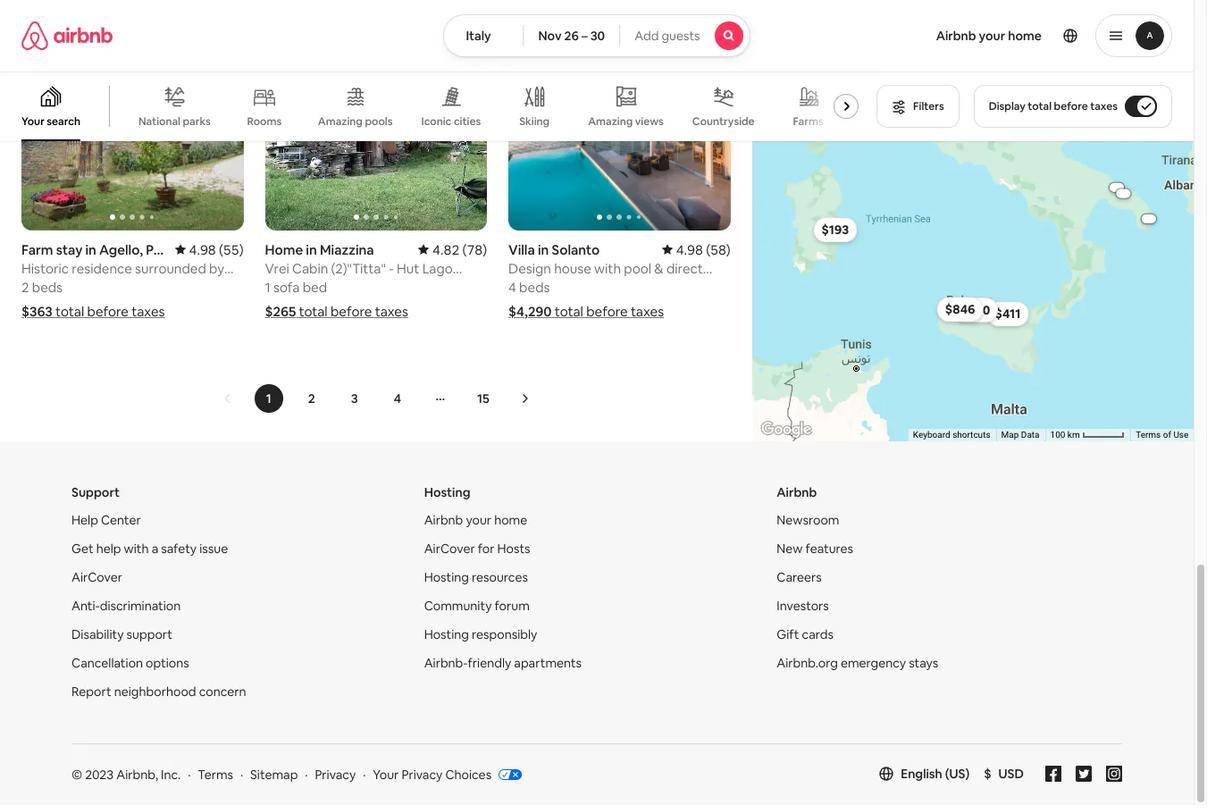 Task type: describe. For each thing, give the bounding box(es) containing it.
discrimination
[[100, 598, 181, 614]]

with
[[124, 541, 149, 557]]

1 for 1
[[266, 391, 272, 407]]

airbnb.org
[[777, 655, 839, 671]]

2 for 2 beds $363 total before taxes
[[21, 279, 29, 296]]

get
[[72, 541, 94, 557]]

report
[[72, 684, 111, 700]]

add to wishlist: home in miazzina image
[[452, 33, 473, 54]]

careers
[[777, 569, 822, 585]]

2 link
[[298, 384, 326, 413]]

filters button
[[877, 85, 960, 128]]

total inside 2 beds $363 total before taxes
[[55, 303, 84, 320]]

2023
[[85, 767, 114, 783]]

hosting for hosting resources
[[424, 569, 469, 585]]

help
[[96, 541, 121, 557]]

villa
[[509, 241, 535, 258]]

1 vertical spatial airbnb your home link
[[424, 512, 528, 528]]

(us)
[[946, 766, 970, 782]]

4.98 out of 5 average rating,  55 reviews image
[[175, 241, 244, 258]]

hosting responsibly
[[424, 627, 538, 643]]

disability support
[[72, 627, 173, 643]]

cancellation options
[[72, 655, 189, 671]]

community forum
[[424, 598, 530, 614]]

hosting for hosting
[[424, 484, 471, 501]]

aircover for hosts link
[[424, 541, 531, 557]]

$580
[[961, 301, 991, 318]]

navigate to instagram image
[[1107, 766, 1123, 782]]

4 beds $4,290 total before taxes
[[509, 279, 664, 320]]

before inside 4 beds $4,290 total before taxes
[[587, 303, 628, 320]]

friendly
[[468, 655, 512, 671]]

previous image
[[222, 393, 233, 404]]

guests
[[662, 28, 701, 44]]

italy
[[466, 28, 492, 44]]

add guests button
[[620, 14, 751, 57]]

in for villa
[[538, 241, 549, 258]]

group containing national parks
[[0, 72, 867, 141]]

$265
[[265, 303, 296, 320]]

total inside 1 sofa bed $265 total before taxes
[[299, 303, 328, 320]]

help
[[72, 512, 98, 528]]

2 vertical spatial airbnb
[[424, 512, 463, 528]]

$580 $411
[[961, 301, 1021, 322]]

amazing views
[[589, 114, 664, 129]]

2 for 2
[[308, 391, 315, 407]]

airbnb your home inside "profile" "element"
[[937, 28, 1043, 44]]

aircover for hosts
[[424, 541, 531, 557]]

anti-
[[72, 598, 100, 614]]

community
[[424, 598, 492, 614]]

group for 4.82 (78)
[[265, 19, 487, 230]]

newsroom
[[777, 512, 840, 528]]

in for home
[[306, 241, 317, 258]]

navigate to facebook image
[[1046, 766, 1062, 782]]

4 for 4 beds $4,290 total before taxes
[[509, 279, 517, 296]]

4.98 for 4.98 (58)
[[677, 241, 704, 258]]

usd
[[999, 766, 1025, 782]]

$ usd
[[985, 766, 1025, 782]]

4.82 (78)
[[433, 241, 487, 258]]

airbnb.org emergency stays link
[[777, 655, 939, 671]]

terms of use link
[[1136, 430, 1189, 440]]

4 for 4
[[394, 391, 401, 407]]

3
[[351, 391, 358, 407]]

filters
[[914, 99, 945, 114]]

sofa
[[274, 279, 300, 296]]

1 vertical spatial your
[[466, 512, 492, 528]]

taxes inside button
[[1091, 99, 1119, 114]]

© 2023 airbnb, inc.
[[72, 767, 181, 783]]

1 sofa bed $265 total before taxes
[[265, 279, 409, 320]]

pools
[[365, 114, 393, 129]]

safety
[[161, 541, 197, 557]]

center
[[101, 512, 141, 528]]

1 horizontal spatial airbnb
[[777, 484, 818, 501]]

sitemap
[[250, 767, 298, 783]]

amazing pools
[[318, 114, 393, 129]]

nov 26 – 30 button
[[523, 14, 621, 57]]

next image
[[519, 393, 530, 404]]

4.82
[[433, 241, 460, 258]]

hosting for hosting responsibly
[[424, 627, 469, 643]]

responsibly
[[472, 627, 538, 643]]

amazing for amazing views
[[589, 114, 633, 129]]

emergency
[[841, 655, 907, 671]]

google image
[[757, 418, 816, 441]]

(78)
[[463, 241, 487, 258]]

cards
[[803, 627, 834, 643]]

support
[[72, 484, 120, 501]]

$411 button
[[987, 301, 1029, 326]]

countryside
[[693, 114, 755, 129]]

airbnb inside "profile" "element"
[[937, 28, 977, 44]]

miazzina
[[320, 241, 374, 258]]

resources
[[472, 569, 528, 585]]

home inside "profile" "element"
[[1009, 28, 1043, 44]]

investors
[[777, 598, 830, 614]]

profile element
[[772, 0, 1173, 72]]

home in miazzina
[[265, 241, 374, 258]]

navigate to twitter image
[[1077, 766, 1093, 782]]

english
[[901, 766, 943, 782]]

map
[[1002, 430, 1019, 440]]

4.98 (58)
[[677, 241, 731, 258]]

1 for 1 sofa bed $265 total before taxes
[[265, 279, 271, 296]]

airbnb your home link inside "profile" "element"
[[926, 17, 1053, 55]]

terms for terms of use
[[1136, 430, 1161, 440]]

0 horizontal spatial airbnb your home
[[424, 512, 528, 528]]

before inside 1 sofa bed $265 total before taxes
[[331, 303, 372, 320]]

newsroom link
[[777, 512, 840, 528]]

cancellation
[[72, 655, 143, 671]]

report neighborhood concern
[[72, 684, 246, 700]]

your privacy choices link
[[373, 767, 522, 784]]

sitemap link
[[250, 767, 298, 783]]

home
[[265, 241, 303, 258]]

4 link
[[383, 384, 412, 413]]

15 link
[[469, 384, 498, 413]]

gift cards
[[777, 627, 834, 643]]

inc.
[[161, 767, 181, 783]]



Task type: locate. For each thing, give the bounding box(es) containing it.
aircover for aircover link
[[72, 569, 122, 585]]

your up aircover for hosts link
[[466, 512, 492, 528]]

in right home on the top of the page
[[306, 241, 317, 258]]

2 right 1 link
[[308, 391, 315, 407]]

1 vertical spatial airbnb
[[777, 484, 818, 501]]

1 vertical spatial 4
[[394, 391, 401, 407]]

0 horizontal spatial airbnb your home link
[[424, 512, 528, 528]]

2 hosting from the top
[[424, 569, 469, 585]]

4 right the 3 "link"
[[394, 391, 401, 407]]

data
[[1022, 430, 1040, 440]]

hosts
[[498, 541, 531, 557]]

in right villa
[[538, 241, 549, 258]]

2 inside 2 beds $363 total before taxes
[[21, 279, 29, 296]]

hosting responsibly link
[[424, 627, 538, 643]]

0 horizontal spatial terms
[[198, 767, 233, 783]]

beds up $363
[[32, 279, 63, 296]]

privacy
[[315, 767, 356, 783], [402, 767, 443, 783]]

1 vertical spatial hosting
[[424, 569, 469, 585]]

display total before taxes button
[[974, 85, 1173, 128]]

your left search
[[21, 114, 45, 129]]

1 horizontal spatial in
[[538, 241, 549, 258]]

0 vertical spatial your
[[980, 28, 1006, 44]]

map data
[[1002, 430, 1040, 440]]

amazing left views
[[589, 114, 633, 129]]

1 vertical spatial aircover
[[72, 569, 122, 585]]

airbnb your home up aircover for hosts link
[[424, 512, 528, 528]]

1 vertical spatial airbnb your home
[[424, 512, 528, 528]]

airbnb.org emergency stays
[[777, 655, 939, 671]]

4 inside 4 beds $4,290 total before taxes
[[509, 279, 517, 296]]

for
[[478, 541, 495, 557]]

total right $363
[[55, 303, 84, 320]]

total inside 4 beds $4,290 total before taxes
[[555, 303, 584, 320]]

–
[[582, 28, 588, 44]]

0 horizontal spatial amazing
[[318, 114, 363, 129]]

your up $489 button
[[980, 28, 1006, 44]]

1 horizontal spatial your
[[980, 28, 1006, 44]]

aircover up 'anti-'
[[72, 569, 122, 585]]

$489
[[945, 62, 975, 78]]

hosting
[[424, 484, 471, 501], [424, 569, 469, 585], [424, 627, 469, 643]]

airbnb your home link
[[926, 17, 1053, 55], [424, 512, 528, 528]]

terms link
[[198, 767, 233, 783]]

15
[[477, 391, 490, 407]]

privacy left choices
[[402, 767, 443, 783]]

report neighborhood concern link
[[72, 684, 246, 700]]

0 vertical spatial terms
[[1136, 430, 1161, 440]]

beds for 2 beds
[[32, 279, 63, 296]]

100 km button
[[1045, 429, 1131, 442]]

1 horizontal spatial 2
[[308, 391, 315, 407]]

1 horizontal spatial beds
[[520, 279, 550, 296]]

terms for terms
[[198, 767, 233, 783]]

airbnb up $489
[[937, 28, 977, 44]]

beds inside 2 beds $363 total before taxes
[[32, 279, 63, 296]]

None search field
[[444, 14, 751, 57]]

forum
[[495, 598, 530, 614]]

your for your privacy choices
[[373, 767, 399, 783]]

your
[[21, 114, 45, 129], [373, 767, 399, 783]]

disability support link
[[72, 627, 173, 643]]

hosting up airbnb-
[[424, 627, 469, 643]]

concern
[[199, 684, 246, 700]]

1 inside 1 sofa bed $265 total before taxes
[[265, 279, 271, 296]]

0 horizontal spatial 4.98
[[189, 241, 216, 258]]

airbnb up newsroom
[[777, 484, 818, 501]]

disability
[[72, 627, 124, 643]]

keyboard shortcuts button
[[913, 429, 991, 442]]

group
[[21, 19, 244, 230], [265, 19, 487, 230], [509, 19, 731, 230], [0, 72, 867, 141]]

aircover for aircover for hosts
[[424, 541, 475, 557]]

1 horizontal spatial your
[[373, 767, 399, 783]]

1 in from the left
[[306, 241, 317, 258]]

3 hosting from the top
[[424, 627, 469, 643]]

taxes inside 1 sofa bed $265 total before taxes
[[375, 303, 409, 320]]

your
[[980, 28, 1006, 44], [466, 512, 492, 528]]

1 horizontal spatial terms
[[1136, 430, 1161, 440]]

1 horizontal spatial amazing
[[589, 114, 633, 129]]

0 vertical spatial airbnb your home
[[937, 28, 1043, 44]]

airbnb up aircover for hosts link
[[424, 512, 463, 528]]

$193
[[822, 221, 850, 237]]

1 hosting from the top
[[424, 484, 471, 501]]

before down miazzina
[[331, 303, 372, 320]]

0 vertical spatial hosting
[[424, 484, 471, 501]]

beds for 4 beds
[[520, 279, 550, 296]]

3 link
[[341, 384, 369, 413]]

4.98
[[189, 241, 216, 258], [677, 241, 704, 258]]

privacy right sitemap
[[315, 767, 356, 783]]

2 vertical spatial hosting
[[424, 627, 469, 643]]

home
[[1009, 28, 1043, 44], [495, 512, 528, 528]]

4.98 for 4.98 (55)
[[189, 241, 216, 258]]

group for 4.98 (55)
[[21, 19, 244, 230]]

before right $363
[[87, 303, 129, 320]]

0 horizontal spatial 4
[[394, 391, 401, 407]]

hosting up community
[[424, 569, 469, 585]]

1 horizontal spatial 4.98
[[677, 241, 704, 258]]

0 vertical spatial 1
[[265, 279, 271, 296]]

0 horizontal spatial 2
[[21, 279, 29, 296]]

your inside group
[[21, 114, 45, 129]]

keyboard shortcuts
[[913, 430, 991, 440]]

1 horizontal spatial airbnb your home
[[937, 28, 1043, 44]]

2
[[21, 279, 29, 296], [308, 391, 315, 407]]

1 vertical spatial your
[[373, 767, 399, 783]]

beds inside 4 beds $4,290 total before taxes
[[520, 279, 550, 296]]

$489 button
[[937, 58, 983, 83]]

2 4.98 from the left
[[677, 241, 704, 258]]

villa in solanto
[[509, 241, 600, 258]]

2 in from the left
[[538, 241, 549, 258]]

before down solanto at the left top
[[587, 303, 628, 320]]

farms
[[794, 114, 824, 129]]

1 horizontal spatial airbnb your home link
[[926, 17, 1053, 55]]

©
[[72, 767, 82, 783]]

your search
[[21, 114, 80, 129]]

amazing for amazing pools
[[318, 114, 363, 129]]

4
[[509, 279, 517, 296], [394, 391, 401, 407]]

aircover
[[424, 541, 475, 557], [72, 569, 122, 585]]

0 horizontal spatial home
[[495, 512, 528, 528]]

0 horizontal spatial aircover
[[72, 569, 122, 585]]

26
[[565, 28, 579, 44]]

terms left of
[[1136, 430, 1161, 440]]

0 vertical spatial aircover
[[424, 541, 475, 557]]

investors link
[[777, 598, 830, 614]]

map data button
[[1002, 429, 1040, 442]]

amazing left pools
[[318, 114, 363, 129]]

terms
[[1136, 430, 1161, 440], [198, 767, 233, 783]]

0 horizontal spatial your
[[466, 512, 492, 528]]

0 vertical spatial 2
[[21, 279, 29, 296]]

$363
[[21, 303, 53, 320]]

1 left sofa
[[265, 279, 271, 296]]

1 4.98 from the left
[[189, 241, 216, 258]]

$411
[[996, 305, 1021, 322]]

add to wishlist: villa in solanto image
[[695, 33, 717, 54]]

(58)
[[706, 241, 731, 258]]

0 horizontal spatial privacy
[[315, 767, 356, 783]]

hosting up aircover for hosts link
[[424, 484, 471, 501]]

cancellation options link
[[72, 655, 189, 671]]

home up hosts
[[495, 512, 528, 528]]

skiing
[[520, 114, 550, 129]]

4 up the $4,290
[[509, 279, 517, 296]]

total inside button
[[1029, 99, 1052, 114]]

0 horizontal spatial in
[[306, 241, 317, 258]]

0 vertical spatial 4
[[509, 279, 517, 296]]

2 privacy from the left
[[402, 767, 443, 783]]

issue
[[200, 541, 228, 557]]

2 beds from the left
[[520, 279, 550, 296]]

home up display
[[1009, 28, 1043, 44]]

0 horizontal spatial airbnb
[[424, 512, 463, 528]]

airbnb,
[[116, 767, 158, 783]]

airbnb your home link up $489 button
[[926, 17, 1053, 55]]

before inside button
[[1055, 99, 1089, 114]]

1 right previous image
[[266, 391, 272, 407]]

2 horizontal spatial airbnb
[[937, 28, 977, 44]]

1 vertical spatial 1
[[266, 391, 272, 407]]

1 vertical spatial 2
[[308, 391, 315, 407]]

aircover link
[[72, 569, 122, 585]]

1 beds from the left
[[32, 279, 63, 296]]

hosting resources
[[424, 569, 528, 585]]

group for 4.98 (58)
[[509, 19, 731, 230]]

0 horizontal spatial your
[[21, 114, 45, 129]]

airbnb your home up $489 button
[[937, 28, 1043, 44]]

get help with a safety issue
[[72, 541, 228, 557]]

1 privacy from the left
[[315, 767, 356, 783]]

taxes inside 4 beds $4,290 total before taxes
[[631, 303, 664, 320]]

none search field containing italy
[[444, 14, 751, 57]]

iconic cities
[[422, 114, 481, 129]]

total right the $4,290
[[555, 303, 584, 320]]

0 horizontal spatial beds
[[32, 279, 63, 296]]

rooms
[[247, 114, 282, 129]]

in
[[306, 241, 317, 258], [538, 241, 549, 258]]

airbnb your home
[[937, 28, 1043, 44], [424, 512, 528, 528]]

national
[[139, 114, 181, 129]]

1 vertical spatial home
[[495, 512, 528, 528]]

4.98 left (58)
[[677, 241, 704, 258]]

google map
showing 36 stays. including 2 saved stays. region
[[753, 0, 1195, 441]]

4.98 out of 5 average rating,  58 reviews image
[[662, 241, 731, 258]]

total down bed
[[299, 303, 328, 320]]

views
[[636, 114, 664, 129]]

before inside 2 beds $363 total before taxes
[[87, 303, 129, 320]]

terms right '·'
[[198, 767, 233, 783]]

1 vertical spatial terms
[[198, 767, 233, 783]]

4.98 left (55) on the top left of the page
[[189, 241, 216, 258]]

1 horizontal spatial privacy
[[402, 767, 443, 783]]

shortcuts
[[953, 430, 991, 440]]

0 vertical spatial home
[[1009, 28, 1043, 44]]

1 horizontal spatial aircover
[[424, 541, 475, 557]]

0 vertical spatial airbnb your home link
[[926, 17, 1053, 55]]

your inside "profile" "element"
[[980, 28, 1006, 44]]

cities
[[454, 114, 481, 129]]

100
[[1051, 430, 1066, 440]]

new features
[[777, 541, 854, 557]]

total right display
[[1029, 99, 1052, 114]]

your right "privacy" link at the left bottom
[[373, 767, 399, 783]]

(55)
[[219, 241, 244, 258]]

amazing
[[589, 114, 633, 129], [318, 114, 363, 129]]

taxes inside 2 beds $363 total before taxes
[[132, 303, 165, 320]]

italy button
[[444, 14, 524, 57]]

anti-discrimination link
[[72, 598, 181, 614]]

add guests
[[635, 28, 701, 44]]

get help with a safety issue link
[[72, 541, 228, 557]]

$193 button
[[814, 217, 858, 242]]

0 vertical spatial your
[[21, 114, 45, 129]]

1 horizontal spatial home
[[1009, 28, 1043, 44]]

2 up $363
[[21, 279, 29, 296]]

4.82 out of 5 average rating,  78 reviews image
[[419, 241, 487, 258]]

your for your search
[[21, 114, 45, 129]]

anti-discrimination
[[72, 598, 181, 614]]

of
[[1164, 430, 1172, 440]]

stays
[[909, 655, 939, 671]]

·
[[188, 767, 191, 783]]

airbnb your home link up aircover for hosts link
[[424, 512, 528, 528]]

aircover left for
[[424, 541, 475, 557]]

gift
[[777, 627, 800, 643]]

before right display
[[1055, 99, 1089, 114]]

1 horizontal spatial 4
[[509, 279, 517, 296]]

0 vertical spatial airbnb
[[937, 28, 977, 44]]

beds up the $4,290
[[520, 279, 550, 296]]

nov 26 – 30
[[539, 28, 605, 44]]

hosting resources link
[[424, 569, 528, 585]]

total
[[1029, 99, 1052, 114], [55, 303, 84, 320], [299, 303, 328, 320], [555, 303, 584, 320]]

$
[[985, 766, 992, 782]]



Task type: vqa. For each thing, say whether or not it's contained in the screenshot.
100 KM
yes



